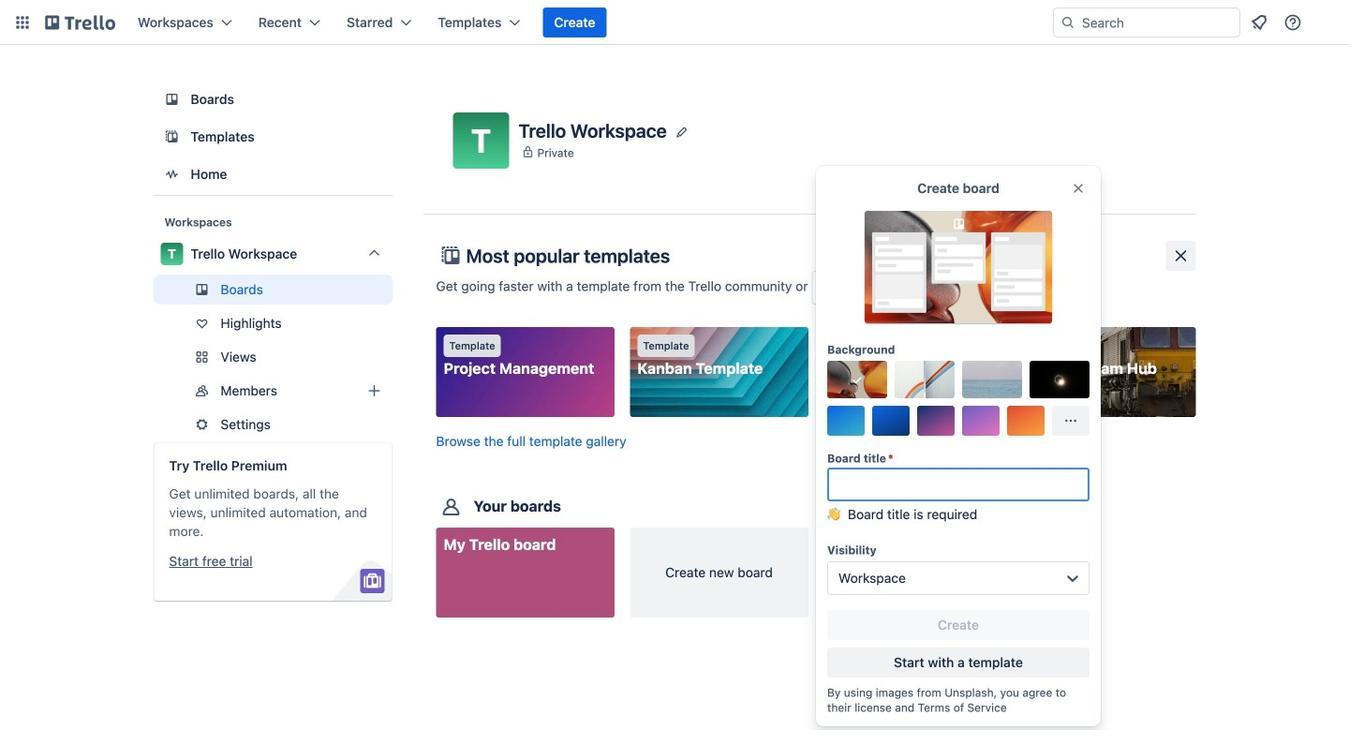 Task type: vqa. For each thing, say whether or not it's contained in the screenshot.
template board Image
yes



Task type: describe. For each thing, give the bounding box(es) containing it.
barb dwyer (barbdwyer3) image
[[1316, 11, 1338, 34]]

search image
[[1061, 15, 1076, 30]]

add image
[[363, 380, 386, 402]]

close popover image
[[1071, 181, 1086, 196]]



Task type: locate. For each thing, give the bounding box(es) containing it.
board image
[[161, 88, 183, 111]]

template board image
[[161, 126, 183, 148]]

Search field
[[1076, 9, 1240, 36]]

back to home image
[[45, 7, 115, 37]]

None text field
[[827, 468, 1090, 501]]

custom image image
[[850, 372, 865, 387]]

0 notifications image
[[1248, 11, 1271, 34]]

open information menu image
[[1284, 13, 1303, 32]]

wave image
[[827, 505, 841, 531]]

primary element
[[0, 0, 1349, 45]]

home image
[[161, 163, 183, 186]]



